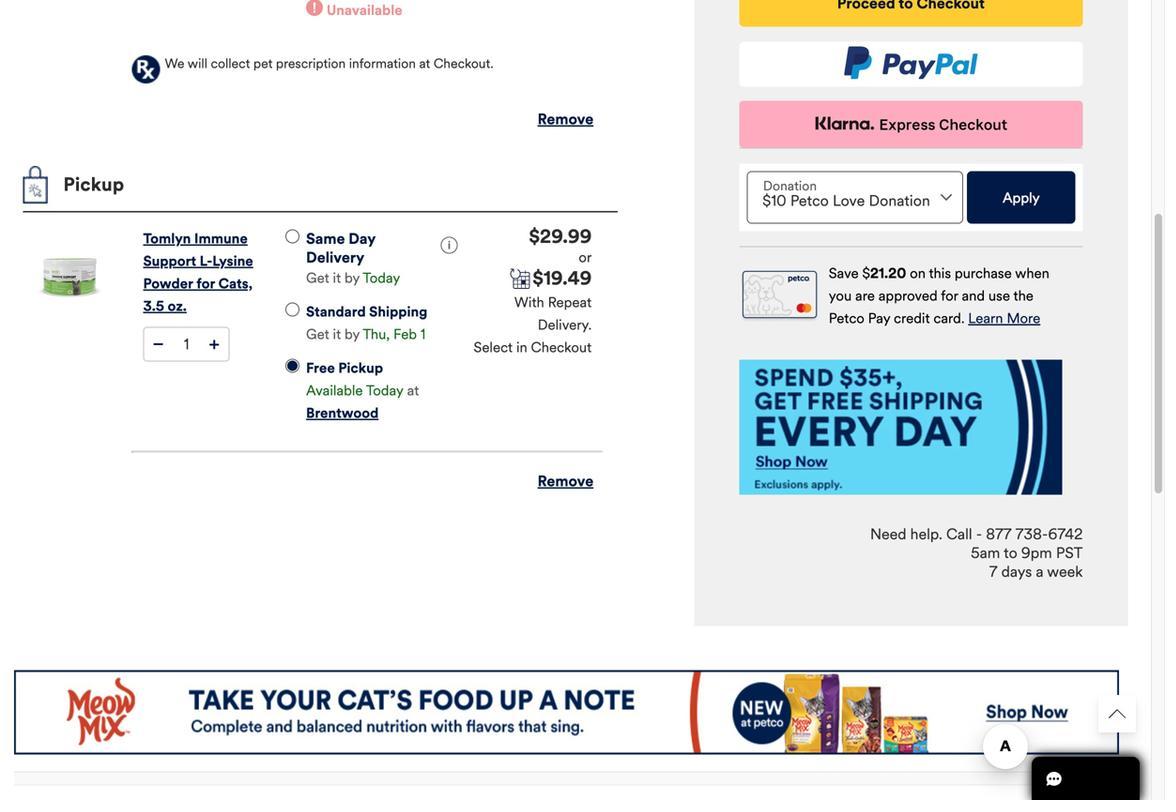 Task type: vqa. For each thing, say whether or not it's contained in the screenshot.
2nd Get from the top of the page
yes



Task type: locate. For each thing, give the bounding box(es) containing it.
1 horizontal spatial for
[[941, 287, 958, 305]]

1 vertical spatial today
[[366, 382, 404, 399]]

checkout right 'express'
[[939, 116, 1007, 134]]

shipping
[[369, 303, 427, 321]]

repeat
[[548, 294, 592, 311]]

l-
[[200, 253, 212, 270]]

tooltip
[[441, 237, 464, 261]]

1 vertical spatial at
[[407, 382, 419, 399]]

get down standard
[[306, 326, 329, 343]]

use
[[988, 287, 1010, 305]]

scroll to top image
[[1109, 706, 1126, 723]]

day
[[349, 230, 375, 248]]

remove
[[538, 110, 594, 129], [538, 472, 594, 491]]

express
[[879, 116, 935, 134]]

0 horizontal spatial checkout
[[531, 339, 592, 356]]

with
[[514, 294, 544, 311]]

$ right save
[[862, 265, 870, 282]]

are
[[855, 287, 875, 305]]

21.20
[[870, 265, 906, 282]]

will
[[188, 55, 207, 72]]

2 it from the top
[[333, 326, 341, 343]]

1 vertical spatial it
[[333, 326, 341, 343]]

unavailable
[[327, 1, 403, 19]]

1 get from the top
[[306, 269, 329, 287]]

0 vertical spatial today
[[363, 269, 400, 287]]

for up card.
[[941, 287, 958, 305]]

select
[[474, 339, 513, 356]]

for inside the on this purchase when you are approved for and use the petco pay credit card.
[[941, 287, 958, 305]]

2 get from the top
[[306, 326, 329, 343]]

pickup
[[63, 173, 124, 196], [338, 360, 383, 377]]

standard shipping get it by thu, feb 1
[[306, 303, 427, 343]]

0 vertical spatial at
[[419, 55, 430, 72]]

it down delivery at left top
[[333, 269, 341, 287]]

tomlyn immune support l-lysine powder for cats, 3.5 oz. link
[[143, 230, 253, 315]]

same
[[306, 230, 345, 248]]

1 horizontal spatial $
[[862, 265, 870, 282]]

logo paypal horizontal image
[[841, 47, 981, 82]]

in
[[516, 339, 527, 356]]

remove link
[[538, 110, 594, 129], [538, 472, 594, 491]]

lysine
[[212, 253, 253, 270]]

card.
[[934, 310, 965, 327]]

at left "checkout."
[[419, 55, 430, 72]]

0 horizontal spatial pickup
[[63, 173, 124, 196]]

it
[[333, 269, 341, 287], [333, 326, 341, 343]]

icon plus navy button
[[200, 328, 229, 361]]

prescription
[[276, 55, 346, 72]]

1
[[421, 326, 425, 343]]

2 remove link from the top
[[538, 472, 594, 491]]

1 it from the top
[[333, 269, 341, 287]]

0 vertical spatial it
[[333, 269, 341, 287]]

checkout
[[939, 116, 1007, 134], [531, 339, 592, 356]]

0 vertical spatial get
[[306, 269, 329, 287]]

for
[[196, 275, 215, 292], [941, 287, 958, 305]]

express checkout button
[[739, 101, 1083, 148]]

today for available
[[366, 382, 404, 399]]

today up shipping
[[363, 269, 400, 287]]

express checkout
[[879, 116, 1007, 134]]

icon plus navy image
[[209, 339, 220, 350]]

or
[[579, 249, 592, 266]]

it down standard
[[333, 326, 341, 343]]

collect
[[211, 55, 250, 72]]

1 vertical spatial by
[[345, 326, 360, 343]]

for down the l-
[[196, 275, 215, 292]]

pickup up tomlyn immune support l-lysine powder for cats, 3.5 oz. image
[[63, 173, 124, 196]]

5am
[[971, 544, 1000, 563]]

thu,
[[363, 326, 390, 343]]

1 horizontal spatial pickup
[[338, 360, 383, 377]]

1 horizontal spatial checkout
[[939, 116, 1007, 134]]

at
[[419, 55, 430, 72], [407, 382, 419, 399]]

at down feb
[[407, 382, 419, 399]]

get it by today
[[306, 269, 400, 287]]

checkout down delivery.
[[531, 339, 592, 356]]

2 remove from the top
[[538, 472, 594, 491]]

for inside tomlyn immune support l-lysine powder for cats, 3.5 oz.
[[196, 275, 215, 292]]

need help. call - 877 738-6742 5am to 9pm pst 7 days a week
[[870, 525, 1083, 582]]

by inside standard shipping get it by thu, feb 1
[[345, 326, 360, 343]]

by left the thu,
[[345, 326, 360, 343]]

pet
[[253, 55, 273, 72]]

by down delivery at left top
[[345, 269, 360, 287]]

1 vertical spatial get
[[306, 326, 329, 343]]

1 vertical spatial remove link
[[538, 472, 594, 491]]

brentwood
[[306, 405, 379, 422]]

6742
[[1048, 525, 1083, 544]]

today inside free pickup available today at brentwood
[[366, 382, 404, 399]]

this
[[929, 265, 951, 282]]

tomlyn
[[143, 230, 191, 247]]

1 vertical spatial checkout
[[531, 339, 592, 356]]

logo paypal horizontal button
[[739, 42, 1083, 87]]

checkout.
[[434, 55, 493, 72]]

by
[[345, 269, 360, 287], [345, 326, 360, 343]]

on
[[910, 265, 926, 282]]

2 by from the top
[[345, 326, 360, 343]]

today up brentwood
[[366, 382, 404, 399]]

877
[[986, 525, 1012, 544]]

need
[[870, 525, 907, 544]]

0 horizontal spatial for
[[196, 275, 215, 292]]

pst
[[1056, 544, 1083, 563]]

same day delivery
[[306, 230, 375, 267]]

0 vertical spatial checkout
[[939, 116, 1007, 134]]

1 vertical spatial pickup
[[338, 360, 383, 377]]

9pm
[[1021, 544, 1052, 563]]

get
[[306, 269, 329, 287], [306, 326, 329, 343]]

help.
[[910, 525, 943, 544]]

0 vertical spatial remove
[[538, 110, 594, 129]]

it inside standard shipping get it by thu, feb 1
[[333, 326, 341, 343]]

$
[[862, 265, 870, 282], [533, 267, 544, 290]]

get down delivery at left top
[[306, 269, 329, 287]]

immune
[[194, 230, 248, 247]]

cats,
[[218, 275, 252, 292]]

$ up with
[[533, 267, 544, 290]]

today
[[363, 269, 400, 287], [366, 382, 404, 399]]

pickup up available
[[338, 360, 383, 377]]

0 vertical spatial by
[[345, 269, 360, 287]]

when
[[1015, 265, 1050, 282]]

0 vertical spatial remove link
[[538, 110, 594, 129]]

None text field
[[172, 328, 200, 361]]

we will collect pet prescription information at checkout.
[[165, 55, 493, 72]]

free
[[306, 360, 335, 377]]

1 remove link from the top
[[538, 110, 594, 129]]

call
[[946, 525, 972, 544]]

1 vertical spatial remove
[[538, 472, 594, 491]]



Task type: describe. For each thing, give the bounding box(es) containing it.
learn more
[[968, 310, 1040, 327]]

support
[[143, 253, 196, 270]]

1 remove from the top
[[538, 110, 594, 129]]

with repeat delivery. select in checkout
[[474, 294, 592, 356]]

19.49
[[544, 267, 592, 290]]

icon error 2 image
[[306, 0, 323, 16]]

learn
[[968, 310, 1003, 327]]

at inside free pickup available today at brentwood
[[407, 382, 419, 399]]

tomlyn immune support l-lysine powder for cats, 3.5 oz. image
[[23, 228, 117, 322]]

petco
[[829, 310, 865, 327]]

a
[[1036, 563, 1044, 582]]

days
[[1001, 563, 1032, 582]]

feb
[[393, 326, 417, 343]]

apply button
[[967, 172, 1075, 224]]

738-
[[1015, 525, 1048, 544]]

and
[[962, 287, 985, 305]]

checkout inside button
[[939, 116, 1007, 134]]

tomlyn immune support l-lysine powder for cats, 3.5 oz.
[[143, 230, 253, 315]]

$29.99 or
[[529, 225, 592, 266]]

0 horizontal spatial $
[[533, 267, 544, 290]]

get inside standard shipping get it by thu, feb 1
[[306, 326, 329, 343]]

purchase
[[955, 265, 1012, 282]]

pay
[[868, 310, 890, 327]]

save
[[829, 265, 859, 282]]

$ 19.49
[[533, 267, 592, 290]]

-
[[976, 525, 982, 544]]

available
[[306, 382, 363, 399]]

checkout inside with repeat delivery. select in checkout
[[531, 339, 592, 356]]

styled arrow button link
[[1098, 696, 1136, 733]]

today for by
[[363, 269, 400, 287]]

standard
[[306, 303, 366, 321]]

you
[[829, 287, 852, 305]]

delivery
[[306, 248, 364, 267]]

$29.99
[[529, 225, 592, 248]]

free pickup available today at brentwood
[[306, 360, 419, 422]]

3.5
[[143, 298, 164, 315]]

week
[[1047, 563, 1083, 582]]

icon carat down image
[[941, 194, 952, 201]]

approved
[[879, 287, 938, 305]]

the
[[1013, 287, 1034, 305]]

powder
[[143, 275, 193, 292]]

oz.
[[168, 298, 187, 315]]

save $ 21.20
[[829, 265, 906, 282]]

repeat delivery blue 12 image
[[510, 269, 533, 291]]

on this purchase when you are approved for and use the petco pay credit card.
[[829, 265, 1050, 327]]

delivery.
[[538, 316, 592, 334]]

information
[[349, 55, 416, 72]]

to
[[1004, 544, 1017, 563]]

we
[[165, 55, 184, 72]]

credit
[[894, 310, 930, 327]]

more
[[1007, 310, 1040, 327]]

7
[[989, 563, 998, 582]]

pickup inside free pickup available today at brentwood
[[338, 360, 383, 377]]

apply
[[1003, 189, 1040, 207]]

0 vertical spatial pickup
[[63, 173, 124, 196]]

1 by from the top
[[345, 269, 360, 287]]

learn more link
[[968, 308, 1040, 330]]



